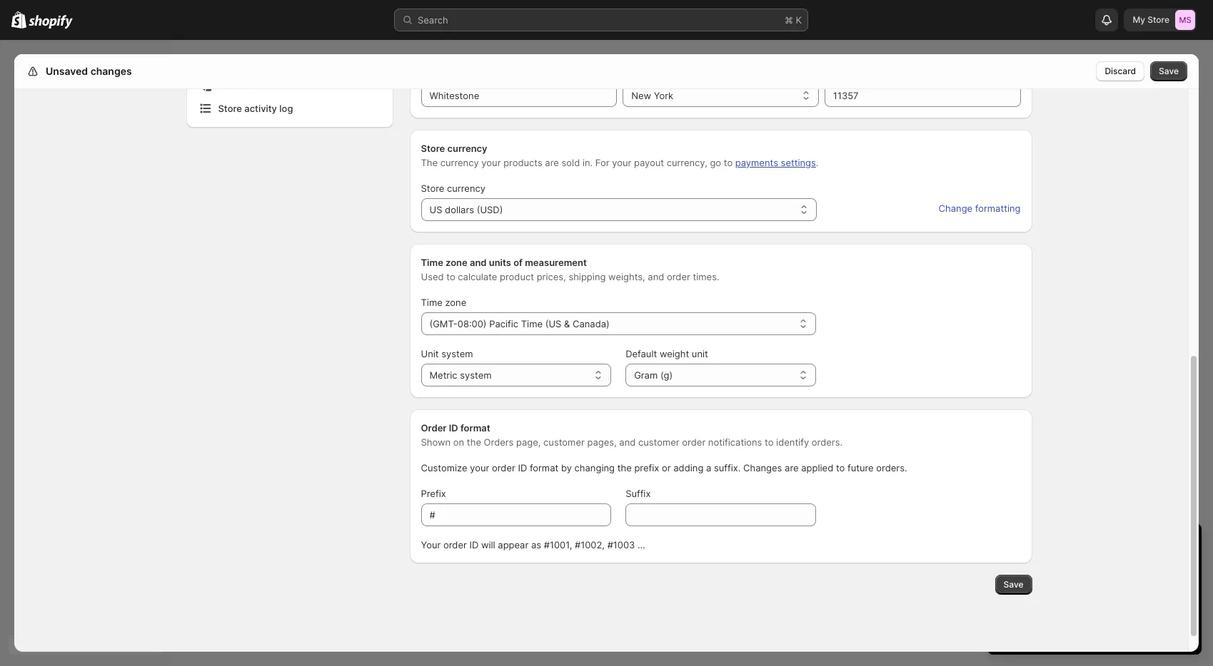 Task type: describe. For each thing, give the bounding box(es) containing it.
store currency
[[421, 183, 486, 194]]

k
[[796, 14, 802, 26]]

york
[[654, 90, 673, 101]]

time zone and units of measurement used to calculate product prices, shipping weights, and order times.
[[421, 257, 720, 283]]

canada)
[[573, 318, 610, 330]]

changing
[[575, 463, 615, 474]]

0 vertical spatial and
[[470, 257, 487, 269]]

1 vertical spatial format
[[530, 463, 559, 474]]

store for store currency
[[421, 183, 444, 194]]

identify
[[776, 437, 809, 448]]

my store image
[[1175, 10, 1195, 30]]

your trial just started element
[[988, 561, 1202, 656]]

#1001,
[[544, 540, 572, 551]]

2 vertical spatial id
[[469, 540, 479, 551]]

system for metric system
[[460, 370, 492, 381]]

#1003
[[607, 540, 635, 551]]

in.
[[583, 157, 593, 169]]

zone for time zone
[[445, 297, 466, 308]]

time zone
[[421, 297, 466, 308]]

by
[[561, 463, 572, 474]]

store right my at top right
[[1148, 14, 1170, 25]]

1 vertical spatial save button
[[995, 576, 1032, 596]]

store for store activity log
[[218, 103, 242, 114]]

your order id will appear as #1001, #1002, #1003 ...
[[421, 540, 645, 551]]

2 for from the left
[[1079, 600, 1091, 611]]

⌘
[[785, 14, 793, 26]]

store activity log
[[218, 103, 293, 114]]

shown
[[421, 437, 451, 448]]

(gmt-08:00) pacific time (us & canada)
[[430, 318, 610, 330]]

discard button
[[1096, 61, 1145, 81]]

as
[[531, 540, 541, 551]]

1 for from the left
[[1002, 600, 1014, 611]]

1 vertical spatial currency
[[440, 157, 479, 169]]

units
[[489, 257, 511, 269]]

prices,
[[537, 271, 566, 283]]

2 vertical spatial time
[[521, 318, 543, 330]]

your for your order id will appear as #1001, #1002, #1003 ...
[[421, 540, 441, 551]]

select
[[1002, 586, 1029, 597]]

gram
[[634, 370, 658, 381]]

to left future
[[836, 463, 845, 474]]

trial for just
[[1036, 537, 1062, 554]]

appear
[[498, 540, 529, 551]]

$1/month
[[1035, 600, 1077, 611]]

new
[[631, 90, 651, 101]]

to inside select a plan to extend your shopify trial for just $1/month for your first 3 months.
[[1061, 586, 1070, 597]]

your left the products
[[482, 157, 501, 169]]

payments settings link
[[735, 157, 816, 169]]

shipping
[[569, 271, 606, 283]]

pages,
[[587, 437, 617, 448]]

your trial just started
[[1002, 537, 1143, 554]]

suffix
[[626, 488, 651, 500]]

id inside order id format shown on the orders page, customer pages, and customer order notifications to identify orders.
[[449, 423, 458, 434]]

your trial just started button
[[988, 524, 1202, 554]]

and inside order id format shown on the orders page, customer pages, and customer order notifications to identify orders.
[[619, 437, 636, 448]]

times.
[[693, 271, 720, 283]]

unsaved
[[46, 65, 88, 77]]

your right for
[[612, 157, 631, 169]]

order
[[421, 423, 447, 434]]

1 vertical spatial are
[[785, 463, 799, 474]]

unit
[[692, 348, 708, 360]]

time for time zone and units of measurement used to calculate product prices, shipping weights, and order times.
[[421, 257, 443, 269]]

your trial ends on
[[1002, 563, 1081, 574]]

weights,
[[608, 271, 645, 283]]

shopify image
[[29, 15, 73, 29]]

(g)
[[660, 370, 673, 381]]

orders. inside order id format shown on the orders page, customer pages, and customer order notifications to identify orders.
[[812, 437, 843, 448]]

⌘ k
[[785, 14, 802, 26]]

(usd)
[[477, 204, 503, 216]]

pacific
[[489, 318, 519, 330]]

settings
[[781, 157, 816, 169]]

...
[[638, 540, 645, 551]]

2 horizontal spatial and
[[648, 271, 664, 283]]

Prefix text field
[[421, 504, 611, 527]]

1 customer from the left
[[544, 437, 585, 448]]

(us
[[545, 318, 562, 330]]

settings dialog
[[14, 0, 1199, 653]]

dollars
[[445, 204, 474, 216]]

store activity log link
[[195, 99, 384, 119]]

your for your trial just started
[[1002, 537, 1032, 554]]

gram (g)
[[634, 370, 673, 381]]

Suffix text field
[[626, 504, 816, 527]]

suffix.
[[714, 463, 741, 474]]

select a plan to extend your shopify trial for just $1/month for your first 3 months.
[[1002, 586, 1180, 611]]

#1002,
[[575, 540, 605, 551]]

for
[[595, 157, 610, 169]]

changes
[[743, 463, 782, 474]]

the
[[421, 157, 438, 169]]

(gmt-
[[430, 318, 458, 330]]

prefix
[[421, 488, 446, 500]]

go
[[710, 157, 721, 169]]

months.
[[1144, 600, 1180, 611]]

your left 'first'
[[1094, 600, 1113, 611]]

customize your order id format by changing the prefix or adding a suffix. changes are applied to future orders.
[[421, 463, 907, 474]]

on inside order id format shown on the orders page, customer pages, and customer order notifications to identify orders.
[[453, 437, 464, 448]]

time for time zone
[[421, 297, 443, 308]]

ends
[[1043, 563, 1065, 574]]

page,
[[516, 437, 541, 448]]

policies link
[[195, 76, 384, 96]]

format inside order id format shown on the orders page, customer pages, and customer order notifications to identify orders.
[[461, 423, 490, 434]]

notifications
[[708, 437, 762, 448]]

save for bottom save button
[[1004, 580, 1024, 591]]

to inside time zone and units of measurement used to calculate product prices, shipping weights, and order times.
[[446, 271, 455, 283]]

&
[[564, 318, 570, 330]]

1 vertical spatial the
[[617, 463, 632, 474]]

to inside the store currency the currency your products are sold in. for your payout currency, go to payments settings .
[[724, 157, 733, 169]]

to inside order id format shown on the orders page, customer pages, and customer order notifications to identify orders.
[[765, 437, 774, 448]]

order inside order id format shown on the orders page, customer pages, and customer order notifications to identify orders.
[[682, 437, 706, 448]]

search
[[418, 14, 448, 26]]

currency,
[[667, 157, 708, 169]]

08:00)
[[458, 318, 487, 330]]



Task type: locate. For each thing, give the bounding box(es) containing it.
your for your trial ends on
[[1002, 563, 1022, 574]]

1 horizontal spatial and
[[619, 437, 636, 448]]

order down orders
[[492, 463, 515, 474]]

your
[[1002, 537, 1032, 554], [421, 540, 441, 551], [1002, 563, 1022, 574]]

0 horizontal spatial on
[[453, 437, 464, 448]]

unit system
[[421, 348, 473, 360]]

system for unit system
[[441, 348, 473, 360]]

system right metric at the bottom left of the page
[[460, 370, 492, 381]]

for down select
[[1002, 600, 1014, 611]]

are
[[545, 157, 559, 169], [785, 463, 799, 474]]

zone up the calculate
[[446, 257, 468, 269]]

trial
[[1036, 537, 1062, 554], [1024, 563, 1041, 574], [1163, 586, 1180, 597]]

sold
[[562, 157, 580, 169]]

your down orders
[[470, 463, 489, 474]]

0 horizontal spatial the
[[467, 437, 481, 448]]

1 vertical spatial orders.
[[876, 463, 907, 474]]

are inside the store currency the currency your products are sold in. for your payout currency, go to payments settings .
[[545, 157, 559, 169]]

1 horizontal spatial format
[[530, 463, 559, 474]]

and right weights,
[[648, 271, 664, 283]]

just inside 'your trial just started' dropdown button
[[1066, 537, 1090, 554]]

currency
[[447, 143, 487, 154], [440, 157, 479, 169], [447, 183, 486, 194]]

currency for store currency
[[447, 183, 486, 194]]

id right order
[[449, 423, 458, 434]]

orders
[[484, 437, 514, 448]]

are left applied
[[785, 463, 799, 474]]

0 horizontal spatial for
[[1002, 600, 1014, 611]]

0 vertical spatial id
[[449, 423, 458, 434]]

started
[[1094, 537, 1143, 554]]

to right go on the top right
[[724, 157, 733, 169]]

products
[[504, 157, 543, 169]]

customer up by
[[544, 437, 585, 448]]

order
[[667, 271, 690, 283], [682, 437, 706, 448], [492, 463, 515, 474], [443, 540, 467, 551]]

1 vertical spatial save
[[1004, 580, 1024, 591]]

to right used
[[446, 271, 455, 283]]

1 horizontal spatial for
[[1079, 600, 1091, 611]]

0 vertical spatial format
[[461, 423, 490, 434]]

to right the plan
[[1061, 586, 1070, 597]]

payout
[[634, 157, 664, 169]]

of
[[514, 257, 523, 269]]

metric
[[430, 370, 457, 381]]

trial inside select a plan to extend your shopify trial for just $1/month for your first 3 months.
[[1163, 586, 1180, 597]]

0 horizontal spatial just
[[1017, 600, 1032, 611]]

first
[[1116, 600, 1133, 611]]

shopify image
[[11, 11, 27, 29]]

0 vertical spatial trial
[[1036, 537, 1062, 554]]

your up select
[[1002, 563, 1022, 574]]

system up metric system
[[441, 348, 473, 360]]

customer up customize your order id format by changing the prefix or adding a suffix. changes are applied to future orders.
[[638, 437, 680, 448]]

save for rightmost save button
[[1159, 66, 1179, 76]]

id left will
[[469, 540, 479, 551]]

customer
[[544, 437, 585, 448], [638, 437, 680, 448]]

0 vertical spatial system
[[441, 348, 473, 360]]

1 horizontal spatial the
[[617, 463, 632, 474]]

1 vertical spatial on
[[1067, 563, 1078, 574]]

calculate
[[458, 271, 497, 283]]

order id format shown on the orders page, customer pages, and customer order notifications to identify orders.
[[421, 423, 843, 448]]

1 horizontal spatial customer
[[638, 437, 680, 448]]

a left the suffix.
[[706, 463, 711, 474]]

0 vertical spatial are
[[545, 157, 559, 169]]

adding
[[674, 463, 704, 474]]

product
[[500, 271, 534, 283]]

change formatting
[[939, 203, 1021, 214]]

order inside time zone and units of measurement used to calculate product prices, shipping weights, and order times.
[[667, 271, 690, 283]]

1 vertical spatial a
[[1032, 586, 1037, 597]]

0 horizontal spatial save
[[1004, 580, 1024, 591]]

just left started
[[1066, 537, 1090, 554]]

settings
[[43, 65, 83, 77]]

2 vertical spatial and
[[619, 437, 636, 448]]

1 vertical spatial trial
[[1024, 563, 1041, 574]]

and up the calculate
[[470, 257, 487, 269]]

used
[[421, 271, 444, 283]]

shopify
[[1127, 586, 1161, 597]]

0 horizontal spatial id
[[449, 423, 458, 434]]

trial inside dropdown button
[[1036, 537, 1062, 554]]

0 horizontal spatial and
[[470, 257, 487, 269]]

your up your trial ends on
[[1002, 537, 1032, 554]]

us
[[430, 204, 442, 216]]

store down policies
[[218, 103, 242, 114]]

0 vertical spatial save button
[[1150, 61, 1188, 81]]

default
[[626, 348, 657, 360]]

1 vertical spatial system
[[460, 370, 492, 381]]

just down select
[[1017, 600, 1032, 611]]

0 horizontal spatial format
[[461, 423, 490, 434]]

2 horizontal spatial id
[[518, 463, 527, 474]]

3
[[1136, 600, 1142, 611]]

plan
[[1040, 586, 1058, 597]]

unsaved changes
[[46, 65, 132, 77]]

1 horizontal spatial orders.
[[876, 463, 907, 474]]

unit
[[421, 348, 439, 360]]

my store
[[1133, 14, 1170, 25]]

1 horizontal spatial are
[[785, 463, 799, 474]]

store currency the currency your products are sold in. for your payout currency, go to payments settings .
[[421, 143, 819, 169]]

zone for time zone and units of measurement used to calculate product prices, shipping weights, and order times.
[[446, 257, 468, 269]]

save button right discard button
[[1150, 61, 1188, 81]]

new york
[[631, 90, 673, 101]]

zone up (gmt-
[[445, 297, 466, 308]]

trial for ends
[[1024, 563, 1041, 574]]

1 horizontal spatial just
[[1066, 537, 1090, 554]]

on right ends on the right of page
[[1067, 563, 1078, 574]]

0 vertical spatial just
[[1066, 537, 1090, 554]]

and right pages,
[[619, 437, 636, 448]]

0 vertical spatial a
[[706, 463, 711, 474]]

for
[[1002, 600, 1014, 611], [1079, 600, 1091, 611]]

payments
[[735, 157, 778, 169]]

1 vertical spatial and
[[648, 271, 664, 283]]

1 horizontal spatial a
[[1032, 586, 1037, 597]]

0 vertical spatial zone
[[446, 257, 468, 269]]

or
[[662, 463, 671, 474]]

time up (gmt-
[[421, 297, 443, 308]]

save down your trial ends on
[[1004, 580, 1024, 591]]

0 horizontal spatial a
[[706, 463, 711, 474]]

store for store currency the currency your products are sold in. for your payout currency, go to payments settings .
[[421, 143, 445, 154]]

on inside your trial just started element
[[1067, 563, 1078, 574]]

a inside select a plan to extend your shopify trial for just $1/month for your first 3 months.
[[1032, 586, 1037, 597]]

order left will
[[443, 540, 467, 551]]

2 customer from the left
[[638, 437, 680, 448]]

format
[[461, 423, 490, 434], [530, 463, 559, 474]]

activity
[[244, 103, 277, 114]]

1 horizontal spatial save button
[[1150, 61, 1188, 81]]

0 vertical spatial currency
[[447, 143, 487, 154]]

0 vertical spatial orders.
[[812, 437, 843, 448]]

the inside order id format shown on the orders page, customer pages, and customer order notifications to identify orders.
[[467, 437, 481, 448]]

orders. right future
[[876, 463, 907, 474]]

just
[[1066, 537, 1090, 554], [1017, 600, 1032, 611]]

1 horizontal spatial save
[[1159, 66, 1179, 76]]

a
[[706, 463, 711, 474], [1032, 586, 1037, 597]]

save
[[1159, 66, 1179, 76], [1004, 580, 1024, 591]]

your up 'first'
[[1105, 586, 1125, 597]]

change formatting button
[[930, 199, 1029, 219]]

0 vertical spatial time
[[421, 257, 443, 269]]

currency for store currency the currency your products are sold in. for your payout currency, go to payments settings .
[[447, 143, 487, 154]]

policies
[[218, 80, 252, 91]]

0 horizontal spatial orders.
[[812, 437, 843, 448]]

changes
[[90, 65, 132, 77]]

2 vertical spatial trial
[[1163, 586, 1180, 597]]

applied
[[801, 463, 834, 474]]

store up 'the'
[[421, 143, 445, 154]]

your inside settings dialog
[[421, 540, 441, 551]]

dialog
[[1205, 54, 1213, 653]]

id
[[449, 423, 458, 434], [518, 463, 527, 474], [469, 540, 479, 551]]

0 vertical spatial the
[[467, 437, 481, 448]]

time left (us on the left of page
[[521, 318, 543, 330]]

0 vertical spatial save
[[1159, 66, 1179, 76]]

trial left ends on the right of page
[[1024, 563, 1041, 574]]

my
[[1133, 14, 1145, 25]]

extend
[[1072, 586, 1103, 597]]

log
[[279, 103, 293, 114]]

0 horizontal spatial are
[[545, 157, 559, 169]]

.
[[816, 157, 819, 169]]

just inside select a plan to extend your shopify trial for just $1/month for your first 3 months.
[[1017, 600, 1032, 611]]

save button down your trial ends on
[[995, 576, 1032, 596]]

to left identify
[[765, 437, 774, 448]]

the left prefix
[[617, 463, 632, 474]]

future
[[848, 463, 874, 474]]

discard
[[1105, 66, 1136, 76]]

a left the plan
[[1032, 586, 1037, 597]]

the left orders
[[467, 437, 481, 448]]

trial up months.
[[1163, 586, 1180, 597]]

1 vertical spatial zone
[[445, 297, 466, 308]]

weight
[[660, 348, 689, 360]]

trial up ends on the right of page
[[1036, 537, 1062, 554]]

prefix
[[634, 463, 659, 474]]

a inside settings dialog
[[706, 463, 711, 474]]

formatting
[[975, 203, 1021, 214]]

store up us
[[421, 183, 444, 194]]

0 vertical spatial on
[[453, 437, 464, 448]]

1 horizontal spatial on
[[1067, 563, 1078, 574]]

measurement
[[525, 257, 587, 269]]

your
[[482, 157, 501, 169], [612, 157, 631, 169], [470, 463, 489, 474], [1105, 586, 1125, 597], [1094, 600, 1113, 611]]

save right discard
[[1159, 66, 1179, 76]]

time up used
[[421, 257, 443, 269]]

zone inside time zone and units of measurement used to calculate product prices, shipping weights, and order times.
[[446, 257, 468, 269]]

are left sold
[[545, 157, 559, 169]]

id down page,
[[518, 463, 527, 474]]

None text field
[[421, 84, 617, 107], [825, 84, 1021, 107], [421, 84, 617, 107], [825, 84, 1021, 107]]

format left by
[[530, 463, 559, 474]]

us dollars (usd)
[[430, 204, 503, 216]]

change
[[939, 203, 973, 214]]

store
[[1148, 14, 1170, 25], [218, 103, 242, 114], [421, 143, 445, 154], [421, 183, 444, 194]]

system
[[441, 348, 473, 360], [460, 370, 492, 381]]

order left 'times.'
[[667, 271, 690, 283]]

0 horizontal spatial customer
[[544, 437, 585, 448]]

your down the prefix
[[421, 540, 441, 551]]

on right the shown
[[453, 437, 464, 448]]

1 vertical spatial time
[[421, 297, 443, 308]]

orders. up applied
[[812, 437, 843, 448]]

1 horizontal spatial id
[[469, 540, 479, 551]]

store inside the store currency the currency your products are sold in. for your payout currency, go to payments settings .
[[421, 143, 445, 154]]

format up orders
[[461, 423, 490, 434]]

for down extend
[[1079, 600, 1091, 611]]

1 vertical spatial just
[[1017, 600, 1032, 611]]

time inside time zone and units of measurement used to calculate product prices, shipping weights, and order times.
[[421, 257, 443, 269]]

time
[[421, 257, 443, 269], [421, 297, 443, 308], [521, 318, 543, 330]]

order up adding
[[682, 437, 706, 448]]

0 horizontal spatial save button
[[995, 576, 1032, 596]]

1 vertical spatial id
[[518, 463, 527, 474]]

2 vertical spatial currency
[[447, 183, 486, 194]]

your inside dropdown button
[[1002, 537, 1032, 554]]

the
[[467, 437, 481, 448], [617, 463, 632, 474]]

and
[[470, 257, 487, 269], [648, 271, 664, 283], [619, 437, 636, 448]]



